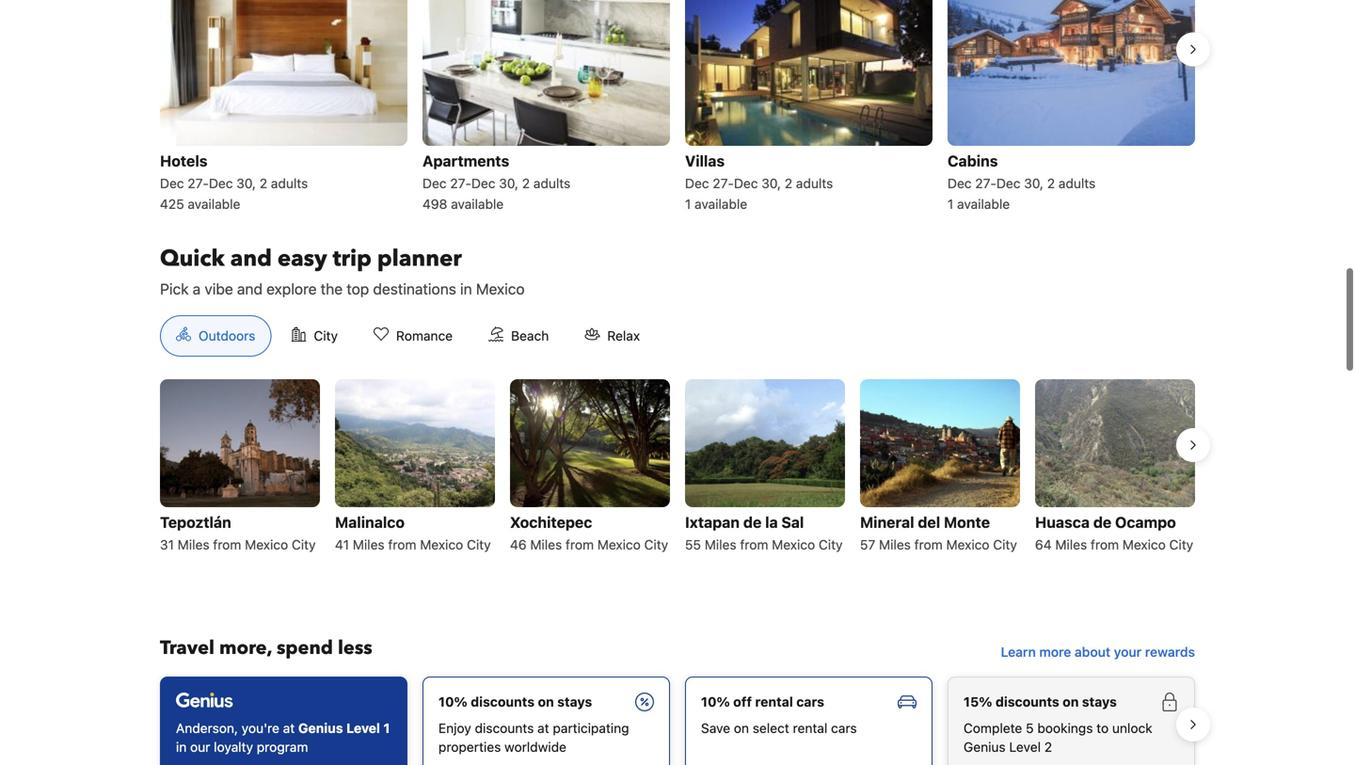 Task type: vqa. For each thing, say whether or not it's contained in the screenshot.
Foley 560 Miles from Miami Beach
no



Task type: describe. For each thing, give the bounding box(es) containing it.
miles inside xochitepec 46 miles from mexico city
[[531, 537, 562, 553]]

adults for hotels
[[271, 176, 308, 191]]

complete 5 bookings to unlock genius level 2
[[964, 721, 1153, 755]]

discounts for discounts
[[471, 694, 535, 710]]

quick
[[160, 243, 225, 274]]

city inside mineral del monte 57 miles from mexico city
[[994, 537, 1018, 553]]

27- for apartments
[[450, 176, 472, 191]]

in inside quick and easy trip planner pick a vibe and explore the top destinations in mexico
[[460, 280, 472, 298]]

1 inside anderson, you're at genius level 1 in our loyalty program
[[384, 721, 390, 736]]

city inside xochitepec 46 miles from mexico city
[[645, 537, 669, 553]]

30, for hotels
[[237, 176, 256, 191]]

mineral del monte 57 miles from mexico city
[[861, 514, 1018, 553]]

mexico inside the ixtapan de la sal 55 miles from mexico city
[[772, 537, 816, 553]]

0 vertical spatial rental
[[756, 694, 794, 710]]

huasca
[[1036, 514, 1090, 531]]

on for bookings
[[1063, 694, 1079, 710]]

learn more about your rewards link
[[994, 635, 1203, 669]]

27- for villas
[[713, 176, 734, 191]]

miles inside the ixtapan de la sal 55 miles from mexico city
[[705, 537, 737, 553]]

sal
[[782, 514, 804, 531]]

anderson,
[[176, 721, 238, 736]]

mexico inside the "huasca de ocampo 64 miles from mexico city"
[[1123, 537, 1166, 553]]

10% for 10% off rental cars
[[701, 694, 730, 710]]

available for hotels
[[188, 196, 241, 212]]

discounts for 5
[[996, 694, 1060, 710]]

2 for cabins
[[1048, 176, 1056, 191]]

ixtapan de la sal 55 miles from mexico city
[[685, 514, 843, 553]]

15%
[[964, 694, 993, 710]]

stays for 10% discounts on stays
[[558, 694, 592, 710]]

la
[[766, 514, 778, 531]]

bookings
[[1038, 721, 1094, 736]]

31
[[160, 537, 174, 553]]

vibe
[[205, 280, 233, 298]]

adults for apartments
[[534, 176, 571, 191]]

miles inside malinalco 41 miles from mexico city
[[353, 537, 385, 553]]

in inside anderson, you're at genius level 1 in our loyalty program
[[176, 740, 187, 755]]

program
[[257, 740, 308, 755]]

beach button
[[473, 315, 565, 357]]

malinalco
[[335, 514, 405, 531]]

top
[[347, 280, 369, 298]]

unlock
[[1113, 721, 1153, 736]]

64
[[1036, 537, 1052, 553]]

30, for apartments
[[499, 176, 519, 191]]

learn more about your rewards
[[1001, 644, 1196, 660]]

de for ixtapan
[[744, 514, 762, 531]]

tab list containing outdoors
[[145, 315, 671, 358]]

mexico inside mineral del monte 57 miles from mexico city
[[947, 537, 990, 553]]

travel more, spend less
[[160, 635, 373, 661]]

1 dec from the left
[[160, 176, 184, 191]]

cabins
[[948, 152, 999, 170]]

1 for villas
[[685, 196, 691, 212]]

apartments
[[423, 152, 510, 170]]

romance
[[396, 328, 453, 344]]

genius inside "complete 5 bookings to unlock genius level 2"
[[964, 740, 1006, 755]]

villas dec 27-dec 30, 2 adults 1 available
[[685, 152, 834, 212]]

worldwide
[[505, 740, 567, 755]]

hotels dec 27-dec 30, 2 adults 425 available
[[160, 152, 308, 212]]

10% for 10% discounts on stays
[[439, 694, 468, 710]]

less
[[338, 635, 373, 661]]

off
[[734, 694, 752, 710]]

genius inside anderson, you're at genius level 1 in our loyalty program
[[298, 721, 343, 736]]

your
[[1115, 644, 1142, 660]]

stays for 15% discounts on stays
[[1083, 694, 1118, 710]]

available for cabins
[[958, 196, 1010, 212]]

city inside button
[[314, 328, 338, 344]]

cabins dec 27-dec 30, 2 adults 1 available
[[948, 152, 1096, 212]]

from inside the "huasca de ocampo 64 miles from mexico city"
[[1091, 537, 1120, 553]]

to
[[1097, 721, 1109, 736]]

46
[[510, 537, 527, 553]]

trip
[[333, 243, 372, 274]]

quick and easy trip planner pick a vibe and explore the top destinations in mexico
[[160, 243, 525, 298]]

27- for hotels
[[188, 176, 209, 191]]

2 for apartments
[[522, 176, 530, 191]]

498
[[423, 196, 448, 212]]

villas
[[685, 152, 725, 170]]

at for discounts
[[538, 721, 550, 736]]

relax
[[608, 328, 640, 344]]

pick
[[160, 280, 189, 298]]

2 dec from the left
[[209, 176, 233, 191]]

you're
[[242, 721, 280, 736]]

city inside tepoztlán 31 miles from mexico city
[[292, 537, 316, 553]]

55
[[685, 537, 702, 553]]

miles inside mineral del monte 57 miles from mexico city
[[880, 537, 911, 553]]

0 vertical spatial and
[[230, 243, 272, 274]]

5 dec from the left
[[685, 176, 710, 191]]

available for apartments
[[451, 196, 504, 212]]

save on select rental cars
[[701, 721, 857, 736]]

destinations
[[373, 280, 457, 298]]

beach
[[511, 328, 549, 344]]

1 for cabins
[[948, 196, 954, 212]]

41
[[335, 537, 349, 553]]

easy
[[278, 243, 327, 274]]

ocampo
[[1116, 514, 1177, 531]]



Task type: locate. For each thing, give the bounding box(es) containing it.
on
[[538, 694, 554, 710], [1063, 694, 1079, 710], [734, 721, 750, 736]]

27- down hotels
[[188, 176, 209, 191]]

0 horizontal spatial genius
[[298, 721, 343, 736]]

miles down xochitepec
[[531, 537, 562, 553]]

enjoy discounts at participating properties worldwide
[[439, 721, 630, 755]]

mexico inside malinalco 41 miles from mexico city
[[420, 537, 464, 553]]

about
[[1075, 644, 1111, 660]]

rental
[[756, 694, 794, 710], [793, 721, 828, 736]]

4 27- from the left
[[976, 176, 997, 191]]

on up enjoy discounts at participating properties worldwide
[[538, 694, 554, 710]]

4 from from the left
[[740, 537, 769, 553]]

level
[[347, 721, 380, 736], [1010, 740, 1041, 755]]

miles inside tepoztlán 31 miles from mexico city
[[178, 537, 210, 553]]

at inside enjoy discounts at participating properties worldwide
[[538, 721, 550, 736]]

1
[[685, 196, 691, 212], [948, 196, 954, 212], [384, 721, 390, 736]]

1 27- from the left
[[188, 176, 209, 191]]

cars
[[797, 694, 825, 710], [832, 721, 857, 736]]

0 horizontal spatial in
[[176, 740, 187, 755]]

2 10% from the left
[[701, 694, 730, 710]]

1 down cabins at the right of the page
[[948, 196, 954, 212]]

dec
[[160, 176, 184, 191], [209, 176, 233, 191], [423, 176, 447, 191], [472, 176, 496, 191], [685, 176, 710, 191], [734, 176, 758, 191], [948, 176, 972, 191], [997, 176, 1021, 191]]

27- inside cabins dec 27-dec 30, 2 adults 1 available
[[976, 176, 997, 191]]

2 for hotels
[[260, 176, 268, 191]]

1 left enjoy
[[384, 721, 390, 736]]

0 vertical spatial genius
[[298, 721, 343, 736]]

1 horizontal spatial stays
[[1083, 694, 1118, 710]]

30, inside villas dec 27-dec 30, 2 adults 1 available
[[762, 176, 782, 191]]

select
[[753, 721, 790, 736]]

genius down complete
[[964, 740, 1006, 755]]

de inside the ixtapan de la sal 55 miles from mexico city
[[744, 514, 762, 531]]

adults for villas
[[796, 176, 834, 191]]

0 vertical spatial level
[[347, 721, 380, 736]]

6 dec from the left
[[734, 176, 758, 191]]

blue genius logo image
[[176, 693, 233, 708], [176, 693, 233, 708]]

4 adults from the left
[[1059, 176, 1096, 191]]

mexico down sal
[[772, 537, 816, 553]]

mexico left 55
[[598, 537, 641, 553]]

1 horizontal spatial on
[[734, 721, 750, 736]]

available inside villas dec 27-dec 30, 2 adults 1 available
[[695, 196, 748, 212]]

10%
[[439, 694, 468, 710], [701, 694, 730, 710]]

from down xochitepec
[[566, 537, 594, 553]]

27- inside hotels dec 27-dec 30, 2 adults 425 available
[[188, 176, 209, 191]]

rental right select
[[793, 721, 828, 736]]

0 horizontal spatial on
[[538, 694, 554, 710]]

discounts up 5
[[996, 694, 1060, 710]]

genius up the 'program'
[[298, 721, 343, 736]]

10% up enjoy
[[439, 694, 468, 710]]

mexico down monte at bottom right
[[947, 537, 990, 553]]

0 horizontal spatial de
[[744, 514, 762, 531]]

1 inside villas dec 27-dec 30, 2 adults 1 available
[[685, 196, 691, 212]]

4 dec from the left
[[472, 176, 496, 191]]

at up the 'program'
[[283, 721, 295, 736]]

2 for villas
[[785, 176, 793, 191]]

27- inside villas dec 27-dec 30, 2 adults 1 available
[[713, 176, 734, 191]]

from down the malinalco
[[388, 537, 417, 553]]

city down the
[[314, 328, 338, 344]]

2
[[260, 176, 268, 191], [522, 176, 530, 191], [785, 176, 793, 191], [1048, 176, 1056, 191], [1045, 740, 1053, 755]]

available inside hotels dec 27-dec 30, 2 adults 425 available
[[188, 196, 241, 212]]

2 30, from the left
[[499, 176, 519, 191]]

xochitepec 46 miles from mexico city
[[510, 514, 669, 553]]

available inside apartments dec 27-dec 30, 2 adults 498 available
[[451, 196, 504, 212]]

and up the 'vibe'
[[230, 243, 272, 274]]

adults inside cabins dec 27-dec 30, 2 adults 1 available
[[1059, 176, 1096, 191]]

city button
[[275, 315, 354, 357]]

1 de from the left
[[744, 514, 762, 531]]

1 at from the left
[[283, 721, 295, 736]]

15% discounts on stays
[[964, 694, 1118, 710]]

explore
[[267, 280, 317, 298]]

available right 498
[[451, 196, 504, 212]]

3 adults from the left
[[796, 176, 834, 191]]

adults for cabins
[[1059, 176, 1096, 191]]

apartments dec 27-dec 30, 2 adults 498 available
[[423, 152, 571, 212]]

27- inside apartments dec 27-dec 30, 2 adults 498 available
[[450, 176, 472, 191]]

2 miles from the left
[[353, 537, 385, 553]]

miles
[[178, 537, 210, 553], [353, 537, 385, 553], [531, 537, 562, 553], [705, 537, 737, 553], [880, 537, 911, 553], [1056, 537, 1088, 553]]

3 dec from the left
[[423, 176, 447, 191]]

3 from from the left
[[566, 537, 594, 553]]

cars right select
[[832, 721, 857, 736]]

adults inside hotels dec 27-dec 30, 2 adults 425 available
[[271, 176, 308, 191]]

genius
[[298, 721, 343, 736], [964, 740, 1006, 755]]

de inside the "huasca de ocampo 64 miles from mexico city"
[[1094, 514, 1112, 531]]

2 horizontal spatial 1
[[948, 196, 954, 212]]

1 vertical spatial region
[[145, 372, 1211, 605]]

3 30, from the left
[[762, 176, 782, 191]]

1 available from the left
[[188, 196, 241, 212]]

4 available from the left
[[958, 196, 1010, 212]]

level down less
[[347, 721, 380, 736]]

our
[[190, 740, 210, 755]]

10% discounts on stays
[[439, 694, 592, 710]]

57
[[861, 537, 876, 553]]

loyalty
[[214, 740, 253, 755]]

27- down apartments
[[450, 176, 472, 191]]

discounts down 10% discounts on stays
[[475, 721, 534, 736]]

27- down 'villas'
[[713, 176, 734, 191]]

tepoztlán 31 miles from mexico city
[[160, 514, 316, 553]]

30, inside hotels dec 27-dec 30, 2 adults 425 available
[[237, 176, 256, 191]]

city inside the "huasca de ocampo 64 miles from mexico city"
[[1170, 537, 1194, 553]]

travel
[[160, 635, 215, 661]]

0 vertical spatial region
[[145, 0, 1211, 221]]

region
[[145, 0, 1211, 221], [145, 372, 1211, 605], [145, 669, 1211, 766]]

level down 5
[[1010, 740, 1041, 755]]

3 region from the top
[[145, 669, 1211, 766]]

0 vertical spatial in
[[460, 280, 472, 298]]

learn
[[1001, 644, 1036, 660]]

1 vertical spatial level
[[1010, 740, 1041, 755]]

2 inside cabins dec 27-dec 30, 2 adults 1 available
[[1048, 176, 1056, 191]]

miles down huasca
[[1056, 537, 1088, 553]]

de right huasca
[[1094, 514, 1112, 531]]

available for villas
[[695, 196, 748, 212]]

save
[[701, 721, 731, 736]]

adults inside apartments dec 27-dec 30, 2 adults 498 available
[[534, 176, 571, 191]]

1 vertical spatial rental
[[793, 721, 828, 736]]

stays up to
[[1083, 694, 1118, 710]]

30, inside apartments dec 27-dec 30, 2 adults 498 available
[[499, 176, 519, 191]]

tepoztlán
[[160, 514, 231, 531]]

0 horizontal spatial 1
[[384, 721, 390, 736]]

5
[[1026, 721, 1034, 736]]

on up bookings
[[1063, 694, 1079, 710]]

on for at
[[538, 694, 554, 710]]

outdoors
[[199, 328, 256, 344]]

at inside anderson, you're at genius level 1 in our loyalty program
[[283, 721, 295, 736]]

1 down 'villas'
[[685, 196, 691, 212]]

5 from from the left
[[915, 537, 943, 553]]

city left 55
[[645, 537, 669, 553]]

level inside anderson, you're at genius level 1 in our loyalty program
[[347, 721, 380, 736]]

and right the 'vibe'
[[237, 280, 263, 298]]

6 from from the left
[[1091, 537, 1120, 553]]

discounts inside enjoy discounts at participating properties worldwide
[[475, 721, 534, 736]]

stays
[[558, 694, 592, 710], [1083, 694, 1118, 710]]

miles down mineral on the bottom right of the page
[[880, 537, 911, 553]]

1 vertical spatial in
[[176, 740, 187, 755]]

from inside xochitepec 46 miles from mexico city
[[566, 537, 594, 553]]

miles down ixtapan
[[705, 537, 737, 553]]

1 stays from the left
[[558, 694, 592, 710]]

1 horizontal spatial level
[[1010, 740, 1041, 755]]

at for you're
[[283, 721, 295, 736]]

de left la
[[744, 514, 762, 531]]

4 30, from the left
[[1025, 176, 1044, 191]]

mexico up beach button at top
[[476, 280, 525, 298]]

more,
[[219, 635, 272, 661]]

5 miles from the left
[[880, 537, 911, 553]]

7 dec from the left
[[948, 176, 972, 191]]

1 horizontal spatial 1
[[685, 196, 691, 212]]

2 27- from the left
[[450, 176, 472, 191]]

at
[[283, 721, 295, 736], [538, 721, 550, 736]]

available down 'villas'
[[695, 196, 748, 212]]

27-
[[188, 176, 209, 191], [450, 176, 472, 191], [713, 176, 734, 191], [976, 176, 997, 191]]

romance button
[[358, 315, 469, 357]]

3 miles from the left
[[531, 537, 562, 553]]

participating
[[553, 721, 630, 736]]

mineral
[[861, 514, 915, 531]]

monte
[[944, 514, 991, 531]]

available
[[188, 196, 241, 212], [451, 196, 504, 212], [695, 196, 748, 212], [958, 196, 1010, 212]]

stays up participating
[[558, 694, 592, 710]]

city inside the ixtapan de la sal 55 miles from mexico city
[[819, 537, 843, 553]]

tab list
[[145, 315, 671, 358]]

available right 425
[[188, 196, 241, 212]]

available inside cabins dec 27-dec 30, 2 adults 1 available
[[958, 196, 1010, 212]]

cars up save on select rental cars
[[797, 694, 825, 710]]

2 available from the left
[[451, 196, 504, 212]]

xochitepec
[[510, 514, 593, 531]]

2 stays from the left
[[1083, 694, 1118, 710]]

1 miles from the left
[[178, 537, 210, 553]]

1 horizontal spatial genius
[[964, 740, 1006, 755]]

2 region from the top
[[145, 372, 1211, 605]]

8 dec from the left
[[997, 176, 1021, 191]]

2 inside hotels dec 27-dec 30, 2 adults 425 available
[[260, 176, 268, 191]]

1 horizontal spatial 10%
[[701, 694, 730, 710]]

1 30, from the left
[[237, 176, 256, 191]]

10% off rental cars
[[701, 694, 825, 710]]

at up worldwide
[[538, 721, 550, 736]]

hotels
[[160, 152, 208, 170]]

2 vertical spatial region
[[145, 669, 1211, 766]]

1 10% from the left
[[439, 694, 468, 710]]

discounts
[[471, 694, 535, 710], [996, 694, 1060, 710], [475, 721, 534, 736]]

3 27- from the left
[[713, 176, 734, 191]]

city left 46
[[467, 537, 491, 553]]

30, inside cabins dec 27-dec 30, 2 adults 1 available
[[1025, 176, 1044, 191]]

rental up select
[[756, 694, 794, 710]]

level inside "complete 5 bookings to unlock genius level 2"
[[1010, 740, 1041, 755]]

1 vertical spatial cars
[[832, 721, 857, 736]]

mexico inside xochitepec 46 miles from mexico city
[[598, 537, 641, 553]]

1 horizontal spatial in
[[460, 280, 472, 298]]

2 inside villas dec 27-dec 30, 2 adults 1 available
[[785, 176, 793, 191]]

2 adults from the left
[[534, 176, 571, 191]]

2 horizontal spatial on
[[1063, 694, 1079, 710]]

a
[[193, 280, 201, 298]]

1 horizontal spatial cars
[[832, 721, 857, 736]]

30, for cabins
[[1025, 176, 1044, 191]]

from down tepoztlán
[[213, 537, 241, 553]]

mexico left '41'
[[245, 537, 288, 553]]

0 vertical spatial cars
[[797, 694, 825, 710]]

30,
[[237, 176, 256, 191], [499, 176, 519, 191], [762, 176, 782, 191], [1025, 176, 1044, 191]]

from down ocampo at the right bottom of the page
[[1091, 537, 1120, 553]]

city down ocampo at the right bottom of the page
[[1170, 537, 1194, 553]]

mexico left 46
[[420, 537, 464, 553]]

del
[[918, 514, 941, 531]]

1 vertical spatial genius
[[964, 740, 1006, 755]]

0 horizontal spatial cars
[[797, 694, 825, 710]]

outdoors button
[[160, 315, 272, 357]]

1 region from the top
[[145, 0, 1211, 221]]

city left "57"
[[819, 537, 843, 553]]

from inside malinalco 41 miles from mexico city
[[388, 537, 417, 553]]

rewards
[[1146, 644, 1196, 660]]

region containing hotels
[[145, 0, 1211, 221]]

city left '41'
[[292, 537, 316, 553]]

1 horizontal spatial de
[[1094, 514, 1112, 531]]

2 inside apartments dec 27-dec 30, 2 adults 498 available
[[522, 176, 530, 191]]

from inside tepoztlán 31 miles from mexico city
[[213, 537, 241, 553]]

0 horizontal spatial at
[[283, 721, 295, 736]]

4 miles from the left
[[705, 537, 737, 553]]

mexico
[[476, 280, 525, 298], [245, 537, 288, 553], [420, 537, 464, 553], [598, 537, 641, 553], [772, 537, 816, 553], [947, 537, 990, 553], [1123, 537, 1166, 553]]

mexico inside quick and easy trip planner pick a vibe and explore the top destinations in mexico
[[476, 280, 525, 298]]

2 from from the left
[[388, 537, 417, 553]]

miles down tepoztlán
[[178, 537, 210, 553]]

mexico inside tepoztlán 31 miles from mexico city
[[245, 537, 288, 553]]

available down cabins at the right of the page
[[958, 196, 1010, 212]]

city left 64
[[994, 537, 1018, 553]]

properties
[[439, 740, 501, 755]]

de for huasca
[[1094, 514, 1112, 531]]

adults inside villas dec 27-dec 30, 2 adults 1 available
[[796, 176, 834, 191]]

1 inside cabins dec 27-dec 30, 2 adults 1 available
[[948, 196, 954, 212]]

27- for cabins
[[976, 176, 997, 191]]

from down la
[[740, 537, 769, 553]]

30, for villas
[[762, 176, 782, 191]]

1 vertical spatial and
[[237, 280, 263, 298]]

mexico down ocampo at the right bottom of the page
[[1123, 537, 1166, 553]]

from inside the ixtapan de la sal 55 miles from mexico city
[[740, 537, 769, 553]]

in right the destinations at the left of the page
[[460, 280, 472, 298]]

anderson, you're at genius level 1 in our loyalty program
[[176, 721, 390, 755]]

1 from from the left
[[213, 537, 241, 553]]

from
[[213, 537, 241, 553], [388, 537, 417, 553], [566, 537, 594, 553], [740, 537, 769, 553], [915, 537, 943, 553], [1091, 537, 1120, 553]]

region containing tepoztlán
[[145, 372, 1211, 605]]

miles inside the "huasca de ocampo 64 miles from mexico city"
[[1056, 537, 1088, 553]]

from down del
[[915, 537, 943, 553]]

malinalco 41 miles from mexico city
[[335, 514, 491, 553]]

from inside mineral del monte 57 miles from mexico city
[[915, 537, 943, 553]]

2 at from the left
[[538, 721, 550, 736]]

the
[[321, 280, 343, 298]]

and
[[230, 243, 272, 274], [237, 280, 263, 298]]

3 available from the left
[[695, 196, 748, 212]]

enjoy
[[439, 721, 472, 736]]

ixtapan
[[685, 514, 740, 531]]

more
[[1040, 644, 1072, 660]]

city inside malinalco 41 miles from mexico city
[[467, 537, 491, 553]]

huasca de ocampo 64 miles from mexico city
[[1036, 514, 1194, 553]]

1 horizontal spatial at
[[538, 721, 550, 736]]

27- down cabins at the right of the page
[[976, 176, 997, 191]]

1 adults from the left
[[271, 176, 308, 191]]

spend
[[277, 635, 333, 661]]

city
[[314, 328, 338, 344], [292, 537, 316, 553], [467, 537, 491, 553], [645, 537, 669, 553], [819, 537, 843, 553], [994, 537, 1018, 553], [1170, 537, 1194, 553]]

10% up save
[[701, 694, 730, 710]]

2 inside "complete 5 bookings to unlock genius level 2"
[[1045, 740, 1053, 755]]

425
[[160, 196, 184, 212]]

2 de from the left
[[1094, 514, 1112, 531]]

0 horizontal spatial stays
[[558, 694, 592, 710]]

complete
[[964, 721, 1023, 736]]

adults
[[271, 176, 308, 191], [534, 176, 571, 191], [796, 176, 834, 191], [1059, 176, 1096, 191]]

0 horizontal spatial level
[[347, 721, 380, 736]]

discounts up enjoy discounts at participating properties worldwide
[[471, 694, 535, 710]]

miles down the malinalco
[[353, 537, 385, 553]]

region containing 10% discounts on stays
[[145, 669, 1211, 766]]

0 horizontal spatial 10%
[[439, 694, 468, 710]]

planner
[[377, 243, 462, 274]]

relax button
[[569, 315, 656, 357]]

on right save
[[734, 721, 750, 736]]

6 miles from the left
[[1056, 537, 1088, 553]]

in left the our
[[176, 740, 187, 755]]



